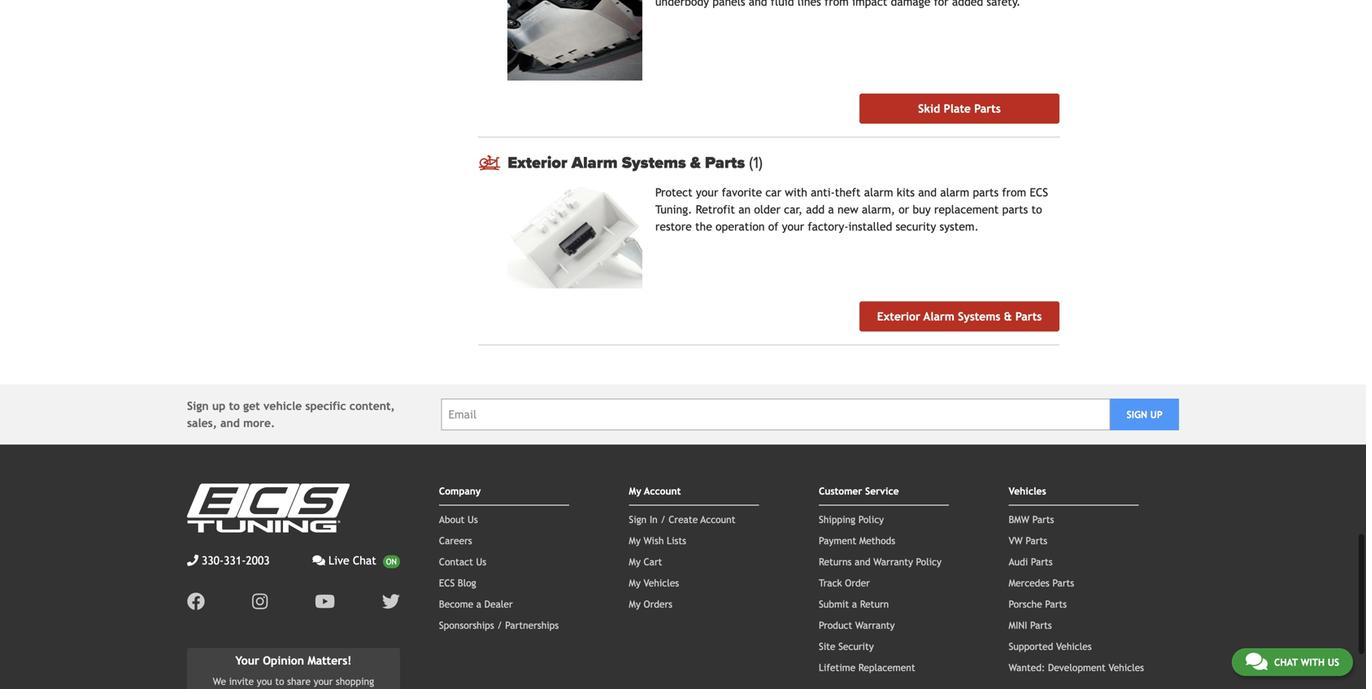 Task type: locate. For each thing, give the bounding box(es) containing it.
0 horizontal spatial parts
[[973, 188, 999, 201]]

youtube logo image
[[315, 594, 335, 612]]

1 horizontal spatial alarm
[[924, 312, 955, 325]]

0 horizontal spatial sign
[[187, 401, 209, 414]]

orders
[[644, 600, 673, 612]]

systems for bottom exterior alarm systems & parts link
[[959, 312, 1001, 325]]

1 horizontal spatial alarm
[[941, 188, 970, 201]]

we
[[213, 677, 226, 689]]

and inside protect your favorite car with anti-theft alarm kits and alarm parts from ecs tuning. retrofit an older car, add a new alarm, or buy replacement parts to restore the operation of your factory-installed security system.
[[919, 188, 937, 201]]

account up 'in'
[[644, 487, 681, 498]]

bmw
[[1009, 515, 1030, 527]]

us right about
[[468, 515, 478, 527]]

1 horizontal spatial and
[[855, 558, 871, 569]]

ecs right from
[[1030, 188, 1049, 201]]

2 horizontal spatial sign
[[1127, 411, 1148, 422]]

alarm,
[[862, 205, 896, 218]]

up for sign up
[[1151, 411, 1163, 422]]

0 vertical spatial systems
[[622, 155, 686, 174]]

my for my account
[[629, 487, 642, 498]]

skid
[[919, 104, 941, 117]]

1 horizontal spatial systems
[[959, 312, 1001, 325]]

1 vertical spatial &
[[1005, 312, 1013, 325]]

ecs left the blog on the left bottom of page
[[439, 579, 455, 590]]

sponsorships / partnerships link
[[439, 621, 559, 633]]

methods
[[860, 537, 896, 548]]

with up car,
[[785, 188, 808, 201]]

0 horizontal spatial exterior alarm systems & parts
[[508, 155, 750, 174]]

sign inside button
[[1127, 411, 1148, 422]]

0 vertical spatial alarm
[[572, 155, 618, 174]]

vw parts
[[1009, 537, 1048, 548]]

return
[[861, 600, 890, 612]]

0 vertical spatial with
[[785, 188, 808, 201]]

invite
[[229, 677, 254, 689]]

to left get on the bottom
[[229, 401, 240, 414]]

product warranty link
[[819, 621, 895, 633]]

0 horizontal spatial your
[[314, 677, 333, 689]]

parts for mercedes
[[1053, 579, 1075, 590]]

phone image
[[187, 557, 199, 568]]

1 horizontal spatial ecs
[[1030, 188, 1049, 201]]

your
[[696, 188, 719, 201], [782, 222, 805, 235], [314, 677, 333, 689]]

my
[[629, 487, 642, 498], [629, 537, 641, 548], [629, 558, 641, 569], [629, 579, 641, 590], [629, 600, 641, 612]]

live
[[329, 556, 350, 569]]

and right sales,
[[221, 418, 240, 431]]

parts
[[975, 104, 1001, 117], [705, 155, 745, 174], [1016, 312, 1043, 325], [1033, 515, 1055, 527], [1026, 537, 1048, 548], [1032, 558, 1053, 569], [1053, 579, 1075, 590], [1046, 600, 1067, 612], [1031, 621, 1053, 633]]

content,
[[350, 401, 395, 414]]

customer service
[[819, 487, 900, 498]]

alarm
[[572, 155, 618, 174], [924, 312, 955, 325]]

5 my from the top
[[629, 600, 641, 612]]

track order
[[819, 579, 870, 590]]

mini parts
[[1009, 621, 1053, 633]]

0 vertical spatial policy
[[859, 515, 885, 527]]

service
[[866, 487, 900, 498]]

0 horizontal spatial to
[[229, 401, 240, 414]]

my left cart
[[629, 558, 641, 569]]

exterior alarm systems & parts thumbnail image image
[[508, 189, 643, 290]]

1 horizontal spatial parts
[[1003, 205, 1029, 218]]

0 horizontal spatial alarm
[[865, 188, 894, 201]]

0 horizontal spatial a
[[477, 600, 482, 612]]

sign up
[[1127, 411, 1163, 422]]

systems for topmost exterior alarm systems & parts link
[[622, 155, 686, 174]]

chat
[[353, 556, 377, 569], [1275, 657, 1299, 668]]

us right contact
[[476, 558, 487, 569]]

1 vertical spatial parts
[[1003, 205, 1029, 218]]

2 vertical spatial to
[[275, 677, 284, 689]]

0 vertical spatial chat
[[353, 556, 377, 569]]

your opinion matters!
[[236, 656, 352, 669]]

sign for sign in / create account
[[629, 515, 647, 527]]

0 horizontal spatial with
[[785, 188, 808, 201]]

0 horizontal spatial chat
[[353, 556, 377, 569]]

2 vertical spatial your
[[314, 677, 333, 689]]

contact us link
[[439, 558, 487, 569]]

0 vertical spatial exterior alarm systems & parts
[[508, 155, 750, 174]]

we invite you to share your shopping
[[209, 677, 379, 689]]

to right you on the left bottom of the page
[[275, 677, 284, 689]]

1 horizontal spatial exterior
[[878, 312, 921, 325]]

1 vertical spatial exterior alarm systems & parts
[[878, 312, 1043, 325]]

0 horizontal spatial up
[[212, 401, 226, 414]]

1 horizontal spatial with
[[1302, 657, 1326, 668]]

0 vertical spatial /
[[661, 515, 666, 527]]

facebook logo image
[[187, 594, 205, 612]]

1 horizontal spatial chat
[[1275, 657, 1299, 668]]

vehicles up the bmw parts
[[1009, 487, 1047, 498]]

alarm up replacement
[[941, 188, 970, 201]]

parts up replacement
[[973, 188, 999, 201]]

or
[[899, 205, 910, 218]]

2 horizontal spatial your
[[782, 222, 805, 235]]

1 horizontal spatial /
[[661, 515, 666, 527]]

1 horizontal spatial up
[[1151, 411, 1163, 422]]

0 horizontal spatial /
[[497, 621, 503, 633]]

an
[[739, 205, 751, 218]]

operation
[[716, 222, 765, 235]]

chat right comments icon
[[1275, 657, 1299, 668]]

0 horizontal spatial &
[[691, 155, 701, 174]]

my vehicles link
[[629, 579, 680, 590]]

with
[[785, 188, 808, 201], [1302, 657, 1326, 668]]

1 vertical spatial systems
[[959, 312, 1001, 325]]

vehicles up orders in the left of the page
[[644, 579, 680, 590]]

up inside sign up to get vehicle specific content, sales, and more.
[[212, 401, 226, 414]]

sign inside sign up to get vehicle specific content, sales, and more.
[[187, 401, 209, 414]]

kits
[[897, 188, 915, 201]]

a
[[829, 205, 835, 218], [477, 600, 482, 612], [852, 600, 858, 612]]

parts inside 'link'
[[975, 104, 1001, 117]]

chat right live
[[353, 556, 377, 569]]

1 vertical spatial alarm
[[924, 312, 955, 325]]

comments image
[[1246, 652, 1268, 671]]

and up buy
[[919, 188, 937, 201]]

a left dealer
[[477, 600, 482, 612]]

with right comments icon
[[1302, 657, 1326, 668]]

1 horizontal spatial policy
[[917, 558, 942, 569]]

my left wish
[[629, 537, 641, 548]]

0 horizontal spatial systems
[[622, 155, 686, 174]]

1 vertical spatial us
[[476, 558, 487, 569]]

2 vertical spatial and
[[855, 558, 871, 569]]

2 horizontal spatial and
[[919, 188, 937, 201]]

my left orders in the left of the page
[[629, 600, 641, 612]]

0 vertical spatial &
[[691, 155, 701, 174]]

1 vertical spatial to
[[229, 401, 240, 414]]

0 horizontal spatial alarm
[[572, 155, 618, 174]]

in
[[650, 515, 658, 527]]

0 horizontal spatial ecs
[[439, 579, 455, 590]]

alarm
[[865, 188, 894, 201], [941, 188, 970, 201]]

protect
[[656, 188, 693, 201]]

1 my from the top
[[629, 487, 642, 498]]

0 vertical spatial ecs
[[1030, 188, 1049, 201]]

audi
[[1009, 558, 1029, 569]]

/ down dealer
[[497, 621, 503, 633]]

2 horizontal spatial a
[[852, 600, 858, 612]]

330-
[[202, 556, 224, 569]]

0 vertical spatial your
[[696, 188, 719, 201]]

vehicles right development
[[1109, 664, 1145, 675]]

my for my orders
[[629, 600, 641, 612]]

0 vertical spatial and
[[919, 188, 937, 201]]

1 vertical spatial warranty
[[856, 621, 895, 633]]

audi parts link
[[1009, 558, 1053, 569]]

submit
[[819, 600, 850, 612]]

my for my cart
[[629, 558, 641, 569]]

exterior for topmost exterior alarm systems & parts link
[[508, 155, 568, 174]]

to right replacement
[[1032, 205, 1043, 218]]

your down matters!
[[314, 677, 333, 689]]

vehicles
[[1009, 487, 1047, 498], [644, 579, 680, 590], [1057, 642, 1092, 654], [1109, 664, 1145, 675]]

1 horizontal spatial sign
[[629, 515, 647, 527]]

up inside button
[[1151, 411, 1163, 422]]

parts for mini
[[1031, 621, 1053, 633]]

warranty down return
[[856, 621, 895, 633]]

supported vehicles link
[[1009, 642, 1092, 654]]

0 horizontal spatial exterior
[[508, 155, 568, 174]]

4 my from the top
[[629, 579, 641, 590]]

1 vertical spatial exterior
[[878, 312, 921, 325]]

a inside protect your favorite car with anti-theft alarm kits and alarm parts from ecs tuning. retrofit an older car, add a new alarm, or buy replacement parts to restore the operation of your factory-installed security system.
[[829, 205, 835, 218]]

3 my from the top
[[629, 558, 641, 569]]

become a dealer link
[[439, 600, 513, 612]]

1 horizontal spatial to
[[275, 677, 284, 689]]

mercedes
[[1009, 579, 1050, 590]]

my for my vehicles
[[629, 579, 641, 590]]

1 vertical spatial chat
[[1275, 657, 1299, 668]]

lists
[[667, 537, 687, 548]]

replacement
[[859, 664, 916, 675]]

2 my from the top
[[629, 537, 641, 548]]

exterior
[[508, 155, 568, 174], [878, 312, 921, 325]]

/ right 'in'
[[661, 515, 666, 527]]

0 horizontal spatial and
[[221, 418, 240, 431]]

your
[[236, 656, 260, 669]]

us for about us
[[468, 515, 478, 527]]

1 horizontal spatial &
[[1005, 312, 1013, 325]]

systems
[[622, 155, 686, 174], [959, 312, 1001, 325]]

my down my cart "link"
[[629, 579, 641, 590]]

2 vertical spatial us
[[1328, 657, 1340, 668]]

porsche
[[1009, 600, 1043, 612]]

330-331-2003
[[202, 556, 270, 569]]

skid plate parts link
[[860, 95, 1060, 125]]

track order link
[[819, 579, 870, 590]]

warranty down methods on the right
[[874, 558, 914, 569]]

0 vertical spatial to
[[1032, 205, 1043, 218]]

1 horizontal spatial exterior alarm systems & parts
[[878, 312, 1043, 325]]

a right add
[[829, 205, 835, 218]]

1 vertical spatial account
[[701, 515, 736, 527]]

a for company
[[477, 600, 482, 612]]

2 horizontal spatial to
[[1032, 205, 1043, 218]]

lifetime replacement
[[819, 664, 916, 675]]

chat with us link
[[1233, 648, 1354, 676]]

ecs tuning image
[[187, 485, 350, 534]]

account right create
[[701, 515, 736, 527]]

sign
[[187, 401, 209, 414], [1127, 411, 1148, 422], [629, 515, 647, 527]]

330-331-2003 link
[[187, 554, 270, 571]]

ecs
[[1030, 188, 1049, 201], [439, 579, 455, 590]]

supported vehicles
[[1009, 642, 1092, 654]]

0 vertical spatial us
[[468, 515, 478, 527]]

parts
[[973, 188, 999, 201], [1003, 205, 1029, 218]]

create
[[669, 515, 698, 527]]

a for customer service
[[852, 600, 858, 612]]

1 vertical spatial and
[[221, 418, 240, 431]]

a left return
[[852, 600, 858, 612]]

0 vertical spatial exterior
[[508, 155, 568, 174]]

1 horizontal spatial a
[[829, 205, 835, 218]]

my vehicles
[[629, 579, 680, 590]]

us
[[468, 515, 478, 527], [476, 558, 487, 569], [1328, 657, 1340, 668]]

twitter logo image
[[382, 594, 400, 612]]

and inside sign up to get vehicle specific content, sales, and more.
[[221, 418, 240, 431]]

and up order
[[855, 558, 871, 569]]

us right comments icon
[[1328, 657, 1340, 668]]

0 horizontal spatial account
[[644, 487, 681, 498]]

1 vertical spatial with
[[1302, 657, 1326, 668]]

1 vertical spatial ecs
[[439, 579, 455, 590]]

your up retrofit
[[696, 188, 719, 201]]

payment
[[819, 537, 857, 548]]

track
[[819, 579, 843, 590]]

careers
[[439, 537, 472, 548]]

alarm up 'alarm,'
[[865, 188, 894, 201]]

1 alarm from the left
[[865, 188, 894, 201]]

your down car,
[[782, 222, 805, 235]]

parts down from
[[1003, 205, 1029, 218]]

lifetime
[[819, 664, 856, 675]]

my up my wish lists 'link'
[[629, 487, 642, 498]]

site
[[819, 642, 836, 654]]



Task type: describe. For each thing, give the bounding box(es) containing it.
wanted: development vehicles link
[[1009, 664, 1145, 675]]

security
[[839, 642, 874, 654]]

my orders link
[[629, 600, 673, 612]]

favorite
[[722, 188, 763, 201]]

customer
[[819, 487, 863, 498]]

comments image
[[313, 557, 326, 568]]

to inside we invite you to share your shopping
[[275, 677, 284, 689]]

sponsorships
[[439, 621, 494, 633]]

331-
[[224, 556, 246, 569]]

to inside protect your favorite car with anti-theft alarm kits and alarm parts from ecs tuning. retrofit an older car, add a new alarm, or buy replacement parts to restore the operation of your factory-installed security system.
[[1032, 205, 1043, 218]]

0 horizontal spatial policy
[[859, 515, 885, 527]]

1 horizontal spatial your
[[696, 188, 719, 201]]

company
[[439, 487, 481, 498]]

porsche parts link
[[1009, 600, 1067, 612]]

alarm for topmost exterior alarm systems & parts link
[[572, 155, 618, 174]]

contact us
[[439, 558, 487, 569]]

sign for sign up
[[1127, 411, 1148, 422]]

chat with us
[[1275, 657, 1340, 668]]

lifetime replacement link
[[819, 664, 916, 675]]

returns
[[819, 558, 852, 569]]

car,
[[784, 205, 803, 218]]

exterior alarm systems & parts for bottom exterior alarm systems & parts link
[[878, 312, 1043, 325]]

sign in / create account
[[629, 515, 736, 527]]

order
[[846, 579, 870, 590]]

bmw parts
[[1009, 515, 1055, 527]]

0 vertical spatial parts
[[973, 188, 999, 201]]

sign for sign up to get vehicle specific content, sales, and more.
[[187, 401, 209, 414]]

shipping
[[819, 515, 856, 527]]

my account
[[629, 487, 681, 498]]

site security link
[[819, 642, 874, 654]]

chat inside live chat link
[[353, 556, 377, 569]]

1 vertical spatial /
[[497, 621, 503, 633]]

theft
[[835, 188, 861, 201]]

my cart link
[[629, 558, 663, 569]]

my for my wish lists
[[629, 537, 641, 548]]

mini parts link
[[1009, 621, 1053, 633]]

sign up to get vehicle specific content, sales, and more.
[[187, 401, 395, 431]]

2 alarm from the left
[[941, 188, 970, 201]]

about us
[[439, 515, 478, 527]]

development
[[1049, 664, 1106, 675]]

audi parts
[[1009, 558, 1053, 569]]

vehicles up wanted: development vehicles link
[[1057, 642, 1092, 654]]

vehicle
[[264, 401, 302, 414]]

1 vertical spatial policy
[[917, 558, 942, 569]]

blog
[[458, 579, 477, 590]]

chat inside chat with us link
[[1275, 657, 1299, 668]]

alarm for bottom exterior alarm systems & parts link
[[924, 312, 955, 325]]

bmw parts link
[[1009, 515, 1055, 527]]

product
[[819, 621, 853, 633]]

to inside sign up to get vehicle specific content, sales, and more.
[[229, 401, 240, 414]]

my wish lists link
[[629, 537, 687, 548]]

returns and warranty policy link
[[819, 558, 942, 569]]

retrofit
[[696, 205, 736, 218]]

Email email field
[[441, 400, 1111, 432]]

vw
[[1009, 537, 1023, 548]]

payment methods
[[819, 537, 896, 548]]

my orders
[[629, 600, 673, 612]]

sign in / create account link
[[629, 515, 736, 527]]

parts for audi
[[1032, 558, 1053, 569]]

about
[[439, 515, 465, 527]]

live chat
[[329, 556, 377, 569]]

new
[[838, 205, 859, 218]]

0 vertical spatial warranty
[[874, 558, 914, 569]]

sign up button
[[1111, 400, 1180, 432]]

buy
[[913, 205, 931, 218]]

sales,
[[187, 418, 217, 431]]

with inside protect your favorite car with anti-theft alarm kits and alarm parts from ecs tuning. retrofit an older car, add a new alarm, or buy replacement parts to restore the operation of your factory-installed security system.
[[785, 188, 808, 201]]

ecs blog link
[[439, 579, 477, 590]]

0 vertical spatial account
[[644, 487, 681, 498]]

vw parts link
[[1009, 537, 1048, 548]]

parts for vw
[[1026, 537, 1048, 548]]

exterior alarm systems & parts for topmost exterior alarm systems & parts link
[[508, 155, 750, 174]]

parts for porsche
[[1046, 600, 1067, 612]]

wish
[[644, 537, 664, 548]]

& for bottom exterior alarm systems & parts link
[[1005, 312, 1013, 325]]

anti-
[[811, 188, 835, 201]]

1 horizontal spatial account
[[701, 515, 736, 527]]

my cart
[[629, 558, 663, 569]]

exterior for bottom exterior alarm systems & parts link
[[878, 312, 921, 325]]

get
[[243, 401, 260, 414]]

up for sign up to get vehicle specific content, sales, and more.
[[212, 401, 226, 414]]

supported
[[1009, 642, 1054, 654]]

car
[[766, 188, 782, 201]]

your inside we invite you to share your shopping
[[314, 677, 333, 689]]

parts for bmw
[[1033, 515, 1055, 527]]

mercedes parts link
[[1009, 579, 1075, 590]]

factory-
[[808, 222, 849, 235]]

security
[[896, 222, 937, 235]]

returns and warranty policy
[[819, 558, 942, 569]]

wanted:
[[1009, 664, 1046, 675]]

us for contact us
[[476, 558, 487, 569]]

share
[[287, 677, 311, 689]]

1 vertical spatial your
[[782, 222, 805, 235]]

shipping policy link
[[819, 515, 885, 527]]

submit a return link
[[819, 600, 890, 612]]

cart
[[644, 558, 663, 569]]

plate
[[944, 104, 971, 117]]

skid plate parts thumbnail image image
[[508, 0, 643, 82]]

payment methods link
[[819, 537, 896, 548]]

instagram logo image
[[252, 594, 268, 612]]

porsche parts
[[1009, 600, 1067, 612]]

0 vertical spatial exterior alarm systems & parts link
[[508, 155, 1060, 174]]

ecs inside protect your favorite car with anti-theft alarm kits and alarm parts from ecs tuning. retrofit an older car, add a new alarm, or buy replacement parts to restore the operation of your factory-installed security system.
[[1030, 188, 1049, 201]]

opinion
[[263, 656, 304, 669]]

wanted: development vehicles
[[1009, 664, 1145, 675]]

1 vertical spatial exterior alarm systems & parts link
[[860, 303, 1060, 333]]

mercedes parts
[[1009, 579, 1075, 590]]

shipping policy
[[819, 515, 885, 527]]

careers link
[[439, 537, 472, 548]]

the
[[696, 222, 713, 235]]

& for topmost exterior alarm systems & parts link
[[691, 155, 701, 174]]

mini
[[1009, 621, 1028, 633]]

become
[[439, 600, 474, 612]]



Task type: vqa. For each thing, say whether or not it's contained in the screenshot.
'Search' text box
no



